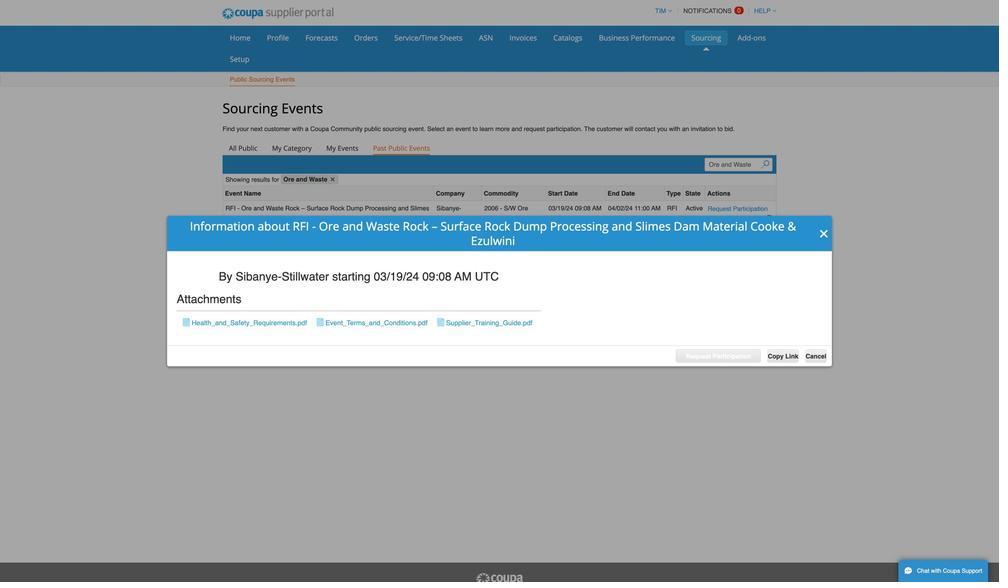 Task type: locate. For each thing, give the bounding box(es) containing it.
Search text field
[[705, 158, 773, 171]]

coupa supplier portal image
[[215, 1, 340, 26], [475, 573, 524, 583]]

information about rfi - ore and waste rock – surface rock dump processing and slimes dam material cooke & ezulwini dialog
[[167, 216, 832, 367]]

0 vertical spatial coupa supplier portal image
[[215, 1, 340, 26]]

clear filter image
[[328, 175, 337, 184]]

search image
[[761, 160, 770, 169]]

1 horizontal spatial coupa supplier portal image
[[475, 573, 524, 583]]

close image
[[819, 229, 829, 239]]

1 vertical spatial coupa supplier portal image
[[475, 573, 524, 583]]

0 horizontal spatial coupa supplier portal image
[[215, 1, 340, 26]]

tab list
[[223, 141, 777, 155]]



Task type: vqa. For each thing, say whether or not it's contained in the screenshot.
Coupa Supplier Portal image to the left
yes



